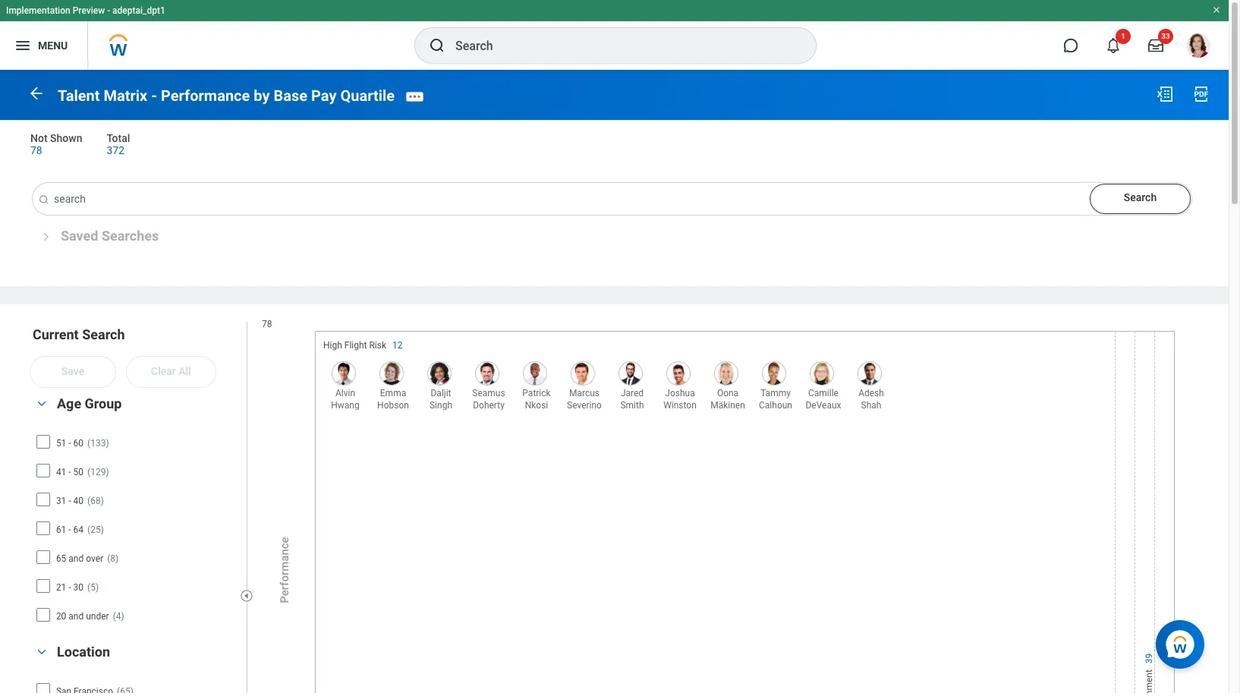 Task type: describe. For each thing, give the bounding box(es) containing it.
singh
[[430, 400, 453, 411]]

marcus severino
[[567, 388, 602, 411]]

previous page image
[[27, 84, 46, 102]]

flight
[[345, 340, 367, 350]]

high flight risk 12
[[323, 340, 403, 350]]

under
[[86, 611, 109, 622]]

demo_m079.png image
[[332, 361, 356, 385]]

patrick
[[523, 388, 551, 398]]

doherty
[[473, 400, 505, 411]]

age group tree
[[36, 429, 234, 628]]

view printable version (pdf) image
[[1193, 85, 1211, 103]]

- right matrix on the top of page
[[151, 86, 157, 105]]

daljit
[[431, 388, 451, 398]]

Search search field
[[30, 183, 1192, 215]]

1
[[1122, 32, 1126, 40]]

21
[[56, 582, 66, 593]]

total
[[107, 132, 130, 144]]

matrix
[[104, 86, 148, 105]]

search image
[[38, 194, 50, 206]]

adesh
[[859, 388, 885, 398]]

calhoun
[[759, 400, 793, 411]]

31
[[56, 496, 66, 506]]

current
[[33, 327, 79, 343]]

demo_m303.jpg image
[[667, 361, 691, 385]]

adeptai_dpt1
[[112, 5, 165, 16]]

372
[[107, 144, 125, 156]]

tammy
[[761, 388, 791, 398]]

istock 649733886.jpg image
[[619, 361, 643, 385]]

daljit singh element
[[419, 384, 459, 411]]

20
[[56, 611, 66, 622]]

tammy calhoun element
[[754, 384, 794, 411]]

nkosi
[[525, 400, 548, 411]]

20 and under
[[56, 611, 109, 622]]

demo_f266.png image
[[715, 361, 739, 385]]

implementation preview -   adeptai_dpt1
[[6, 5, 165, 16]]

notifications large image
[[1106, 38, 1122, 53]]

not shown 78
[[30, 132, 82, 156]]

hobson
[[377, 400, 409, 411]]

close environment banner image
[[1213, 5, 1222, 14]]

location
[[57, 644, 110, 660]]

winston
[[664, 400, 697, 411]]

talent matrix - performance by base pay quartile
[[58, 86, 395, 105]]

61
[[56, 524, 66, 535]]

(8)
[[107, 553, 119, 564]]

33
[[1162, 32, 1171, 40]]

64
[[73, 524, 84, 535]]

pay
[[311, 86, 337, 105]]

patrick nkosi
[[523, 388, 551, 411]]

41 - 50
[[56, 467, 84, 477]]

risk
[[369, 340, 387, 350]]

group
[[85, 395, 122, 411]]

demo_m278.png image
[[571, 361, 595, 385]]

patrick nkosi element
[[515, 384, 555, 411]]

quartile
[[340, 86, 395, 105]]

oona mäkinen
[[711, 388, 745, 411]]

marcus
[[569, 388, 600, 398]]

and for 20
[[69, 611, 84, 622]]

12 button
[[393, 339, 405, 351]]

40
[[73, 496, 84, 506]]

21 - 30
[[56, 582, 84, 593]]

demo_f104.png image
[[810, 361, 834, 385]]

adesh shah
[[859, 388, 885, 411]]

location group
[[30, 643, 239, 693]]

joshua
[[665, 388, 695, 398]]

chevron down image for age group
[[33, 398, 51, 409]]

chevron down image for location
[[33, 647, 51, 657]]

39 button
[[1144, 651, 1156, 664]]

joshua winston element
[[658, 384, 699, 411]]

adhesh demo_m088.png image
[[858, 361, 882, 385]]

age group group
[[30, 395, 239, 631]]

base
[[274, 86, 308, 105]]

65
[[56, 553, 66, 564]]

demo_f106.png image
[[427, 361, 452, 385]]

oona
[[717, 388, 739, 398]]



Task type: vqa. For each thing, say whether or not it's contained in the screenshot.
-
yes



Task type: locate. For each thing, give the bounding box(es) containing it.
0 vertical spatial search
[[1124, 192, 1157, 204]]

and for 65
[[69, 553, 84, 564]]

performance
[[161, 86, 250, 105], [278, 537, 292, 603]]

0 vertical spatial 78
[[30, 144, 42, 156]]

deveaux
[[806, 400, 842, 411]]

- right preview
[[107, 5, 110, 16]]

(133)
[[87, 438, 109, 448]]

justify image
[[14, 36, 32, 55]]

- for (25)
[[69, 524, 71, 535]]

33 button
[[1140, 29, 1174, 62]]

location button
[[57, 644, 110, 660]]

0 horizontal spatial search
[[82, 327, 125, 343]]

seamus
[[473, 388, 505, 398]]

talent
[[58, 86, 100, 105]]

1 horizontal spatial 78
[[262, 319, 272, 330]]

(25)
[[87, 524, 104, 535]]

not
[[30, 132, 48, 144]]

chevron down image inside age group group
[[33, 398, 51, 409]]

and right 20
[[69, 611, 84, 622]]

adesh shah element
[[850, 384, 890, 411]]

2 and from the top
[[69, 611, 84, 622]]

1 button
[[1097, 29, 1131, 62]]

menu button
[[0, 21, 88, 70]]

- right 41
[[69, 467, 71, 477]]

chevron down image left location button
[[33, 647, 51, 657]]

by
[[254, 86, 270, 105]]

chevron down image
[[33, 398, 51, 409], [33, 647, 51, 657]]

joshua winston
[[664, 388, 697, 411]]

0 vertical spatial and
[[69, 553, 84, 564]]

oona mäkinen element
[[706, 384, 746, 411]]

2 chevron down image from the top
[[33, 647, 51, 657]]

camille deveaux element
[[802, 384, 842, 411]]

current search
[[33, 327, 125, 343]]

and right 65
[[69, 553, 84, 564]]

emma hobson element
[[371, 384, 412, 411]]

emma hobson
[[377, 388, 409, 411]]

age group button
[[57, 395, 122, 411]]

0 horizontal spatial 78
[[30, 144, 42, 156]]

alvin hwang
[[331, 388, 360, 411]]

1 vertical spatial 78
[[262, 319, 272, 330]]

0 vertical spatial chevron down image
[[33, 398, 51, 409]]

1 vertical spatial and
[[69, 611, 84, 622]]

talent matrix - performance by base pay quartile link
[[58, 86, 395, 105]]

inbox large image
[[1149, 38, 1164, 53]]

search inside button
[[1124, 192, 1157, 204]]

1 vertical spatial chevron down image
[[33, 647, 51, 657]]

alvin
[[336, 388, 355, 398]]

50
[[73, 467, 84, 477]]

total 372
[[107, 132, 130, 156]]

menu
[[38, 39, 68, 51]]

(68)
[[87, 496, 104, 506]]

demo_m304.jpg image
[[523, 361, 547, 385]]

seamus doherty element
[[467, 384, 507, 411]]

- right 61
[[69, 524, 71, 535]]

39
[[1144, 653, 1155, 664]]

hwang
[[331, 400, 360, 411]]

preview
[[73, 5, 105, 16]]

talent matrix - performance by base pay quartile main content
[[0, 70, 1241, 693]]

camille
[[809, 388, 839, 398]]

0 horizontal spatial performance
[[161, 86, 250, 105]]

- for (68)
[[69, 496, 71, 506]]

78 button
[[30, 143, 45, 158]]

Talent Matrix - Performance by Base Pay Quartile text field
[[33, 183, 1192, 215]]

mäkinen
[[711, 400, 745, 411]]

seamus doherty
[[473, 388, 505, 411]]

shah
[[861, 400, 882, 411]]

severino
[[567, 400, 602, 411]]

30
[[73, 582, 84, 593]]

seamus_doherty.png image
[[475, 361, 500, 385]]

- right 51
[[69, 438, 71, 448]]

- right 21
[[69, 582, 71, 593]]

smith
[[621, 400, 644, 411]]

filter search field
[[30, 326, 249, 693]]

jared
[[621, 388, 644, 398]]

1 horizontal spatial search
[[1124, 192, 1157, 204]]

high
[[323, 340, 342, 350]]

chevron down image inside 'location' group
[[33, 647, 51, 657]]

profile logan mcneil image
[[1187, 33, 1211, 61]]

emma
[[380, 388, 406, 398]]

demo_f067.png image
[[380, 361, 404, 385]]

age group
[[57, 395, 122, 411]]

daljit singh
[[430, 388, 453, 411]]

- for (133)
[[69, 438, 71, 448]]

(5)
[[87, 582, 99, 593]]

31 - 40
[[56, 496, 84, 506]]

export to excel image
[[1156, 85, 1175, 103]]

jared smith element
[[610, 384, 651, 411]]

78 inside "not shown 78"
[[30, 144, 42, 156]]

search
[[1124, 192, 1157, 204], [82, 327, 125, 343]]

- right 31 on the left bottom
[[69, 496, 71, 506]]

jared smith
[[621, 388, 644, 411]]

61 - 64
[[56, 524, 84, 535]]

0 vertical spatial performance
[[161, 86, 250, 105]]

search inside filter search field
[[82, 327, 125, 343]]

tammy calhoun
[[759, 388, 793, 411]]

12
[[393, 340, 403, 350]]

51 - 60
[[56, 438, 84, 448]]

41
[[56, 467, 66, 477]]

search button
[[1090, 184, 1191, 214]]

(4)
[[113, 611, 124, 622]]

- inside menu "banner"
[[107, 5, 110, 16]]

alvin hwang element
[[323, 384, 364, 411]]

demo_f148.png image
[[762, 361, 787, 385]]

chevron down image left age
[[33, 398, 51, 409]]

shown
[[50, 132, 82, 144]]

- for (5)
[[69, 582, 71, 593]]

menu banner
[[0, 0, 1229, 70]]

-
[[107, 5, 110, 16], [151, 86, 157, 105], [69, 438, 71, 448], [69, 467, 71, 477], [69, 496, 71, 506], [69, 524, 71, 535], [69, 582, 71, 593]]

over
[[86, 553, 103, 564]]

78
[[30, 144, 42, 156], [262, 319, 272, 330]]

1 and from the top
[[69, 553, 84, 564]]

implementation
[[6, 5, 70, 16]]

65 and over
[[56, 553, 103, 564]]

1 chevron down image from the top
[[33, 398, 51, 409]]

Search Workday  search field
[[456, 29, 785, 62]]

marcus severino element
[[563, 384, 603, 411]]

and
[[69, 553, 84, 564], [69, 611, 84, 622]]

camille deveaux
[[806, 388, 842, 411]]

372 button
[[107, 143, 127, 158]]

search image
[[428, 36, 446, 55]]

1 horizontal spatial performance
[[278, 537, 292, 603]]

age
[[57, 395, 81, 411]]

- for (129)
[[69, 467, 71, 477]]

51
[[56, 438, 66, 448]]

60
[[73, 438, 84, 448]]

1 vertical spatial search
[[82, 327, 125, 343]]

1 vertical spatial performance
[[278, 537, 292, 603]]



